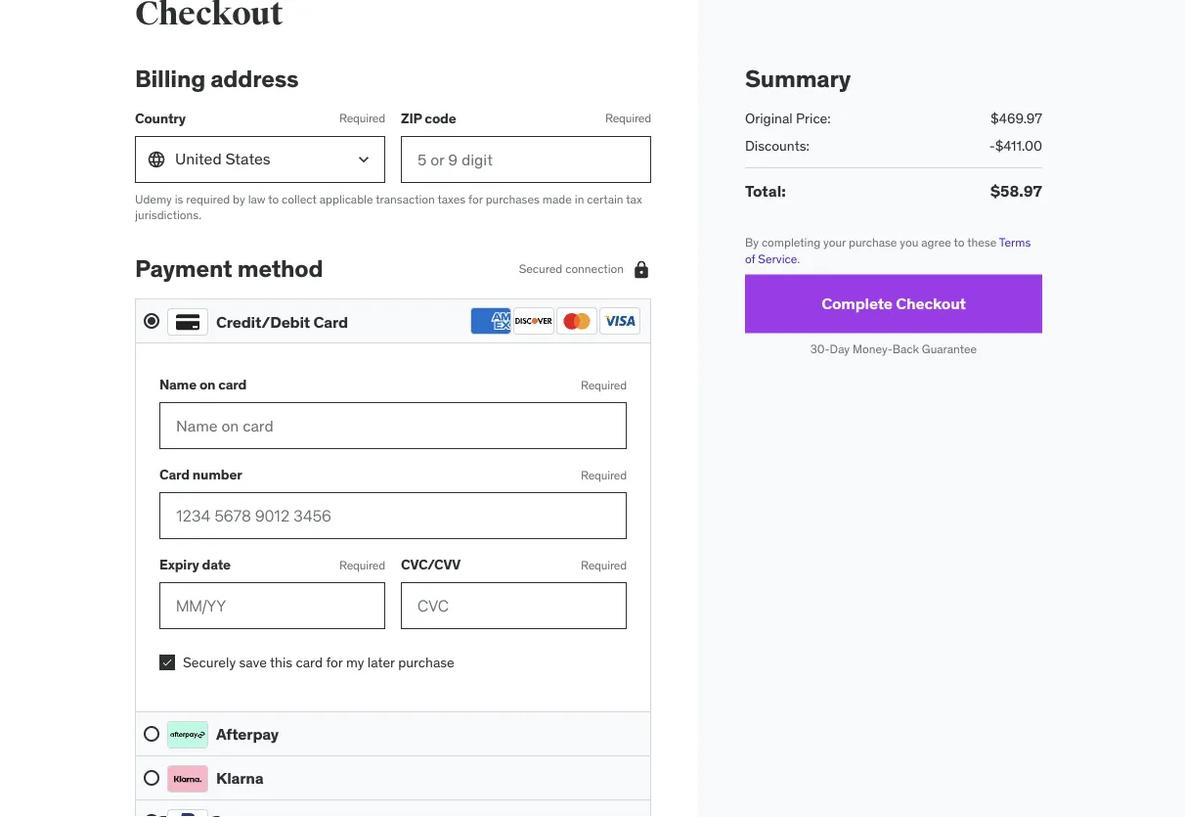 Task type: locate. For each thing, give the bounding box(es) containing it.
law
[[248, 192, 266, 207]]

is
[[175, 192, 183, 207]]

for left my
[[326, 654, 343, 671]]

card right the this
[[296, 654, 323, 671]]

1 vertical spatial for
[[326, 654, 343, 671]]

0 horizontal spatial purchase
[[398, 654, 455, 671]]

0 horizontal spatial for
[[326, 654, 343, 671]]

required
[[339, 111, 386, 126], [606, 111, 652, 126], [581, 377, 627, 393], [581, 467, 627, 483], [339, 558, 386, 573], [581, 558, 627, 573]]

card image
[[167, 309, 208, 336]]

-
[[990, 137, 996, 155]]

by completing your purchase you agree to these
[[746, 235, 1000, 250]]

name on card
[[159, 376, 247, 394]]

required for zip code
[[606, 111, 652, 126]]

5 or 9 digit text field
[[401, 136, 652, 183]]

card
[[218, 376, 247, 394], [296, 654, 323, 671]]

purchase left the you
[[849, 235, 898, 250]]

0 vertical spatial to
[[268, 192, 279, 207]]

code
[[425, 109, 456, 127]]

amex image
[[471, 308, 512, 335]]

certain
[[587, 192, 624, 207]]

completing
[[762, 235, 821, 250]]

zip code
[[401, 109, 456, 127]]

card left number
[[159, 466, 190, 484]]

required for name on card
[[581, 377, 627, 393]]

purchases
[[486, 192, 540, 207]]

credit/debit card button
[[144, 308, 643, 336]]

card right on in the left of the page
[[218, 376, 247, 394]]

payment
[[135, 254, 232, 284]]

for right taxes
[[469, 192, 483, 207]]

on
[[199, 376, 216, 394]]

for
[[469, 192, 483, 207], [326, 654, 343, 671]]

to right "law"
[[268, 192, 279, 207]]

klarna
[[216, 769, 264, 789]]

for inside payment method element
[[326, 654, 343, 671]]

udemy is required by law to collect applicable transaction taxes for purchases made in certain tax jurisdictions.
[[135, 192, 643, 223]]

0 vertical spatial card
[[314, 312, 348, 332]]

complete
[[822, 294, 893, 314]]

0 horizontal spatial card
[[159, 466, 190, 484]]

1 vertical spatial card
[[296, 654, 323, 671]]

original
[[746, 110, 793, 127]]

number
[[193, 466, 242, 484]]

guarantee
[[923, 342, 978, 357]]

date
[[202, 556, 231, 574]]

1 horizontal spatial for
[[469, 192, 483, 207]]

to left these
[[955, 235, 965, 250]]

service
[[759, 251, 798, 267]]

money-
[[853, 342, 893, 357]]

card right 'credit/debit'
[[314, 312, 348, 332]]

secured
[[519, 262, 563, 277]]

address
[[211, 64, 299, 93]]

0 horizontal spatial to
[[268, 192, 279, 207]]

purchase
[[849, 235, 898, 250], [398, 654, 455, 671]]

connection
[[566, 262, 624, 277]]

card inside 'dropdown button'
[[314, 312, 348, 332]]

0 horizontal spatial card
[[218, 376, 247, 394]]

1 vertical spatial to
[[955, 235, 965, 250]]

to inside the udemy is required by law to collect applicable transaction taxes for purchases made in certain tax jurisdictions.
[[268, 192, 279, 207]]

1 horizontal spatial to
[[955, 235, 965, 250]]

made
[[543, 192, 572, 207]]

by
[[233, 192, 245, 207]]

credit/debit
[[216, 312, 310, 332]]

applicable
[[320, 192, 373, 207]]

0 vertical spatial purchase
[[849, 235, 898, 250]]

secured connection
[[519, 262, 624, 277]]

country
[[135, 109, 186, 127]]

terms
[[1000, 235, 1032, 250]]

card
[[314, 312, 348, 332], [159, 466, 190, 484]]

required for cvc/cvv
[[581, 558, 627, 573]]

small image
[[632, 260, 652, 279]]

klarna button
[[144, 764, 643, 793]]

0 vertical spatial for
[[469, 192, 483, 207]]

transaction
[[376, 192, 435, 207]]

for inside the udemy is required by law to collect applicable transaction taxes for purchases made in certain tax jurisdictions.
[[469, 192, 483, 207]]

to
[[268, 192, 279, 207], [955, 235, 965, 250]]

method
[[238, 254, 323, 284]]

required for expiry date
[[339, 558, 386, 573]]

tax
[[626, 192, 643, 207]]

billing address element
[[135, 64, 652, 224]]

1 horizontal spatial card
[[314, 312, 348, 332]]

Name on card text field
[[159, 403, 627, 450]]

price:
[[797, 110, 831, 127]]

30-day money-back guarantee
[[811, 342, 978, 357]]

purchase right later
[[398, 654, 455, 671]]

1 vertical spatial purchase
[[398, 654, 455, 671]]

billing
[[135, 64, 206, 93]]



Task type: describe. For each thing, give the bounding box(es) containing it.
complete checkout
[[822, 294, 967, 314]]

purchase inside payment method element
[[398, 654, 455, 671]]

my
[[346, 654, 364, 671]]

summary
[[746, 64, 851, 93]]

klarna image
[[167, 765, 208, 793]]

expiry
[[159, 556, 199, 574]]

agree
[[922, 235, 952, 250]]

checkout
[[896, 294, 967, 314]]

cvc/cvv
[[401, 556, 461, 574]]

1 horizontal spatial purchase
[[849, 235, 898, 250]]

udemy
[[135, 192, 172, 207]]

taxes
[[438, 192, 466, 207]]

visa image
[[600, 308, 641, 335]]

collect
[[282, 192, 317, 207]]

0 vertical spatial card
[[218, 376, 247, 394]]

mastercard image
[[557, 308, 598, 335]]

day
[[830, 342, 850, 357]]

payment method
[[135, 254, 323, 284]]

billing address
[[135, 64, 299, 93]]

payment method element
[[135, 254, 652, 817]]

total:
[[746, 182, 786, 202]]

securely
[[183, 654, 236, 671]]

original price:
[[746, 110, 831, 127]]

.
[[798, 251, 801, 267]]

discover image
[[514, 308, 555, 335]]

terms of service
[[746, 235, 1032, 267]]

securely save this card for my later purchase
[[183, 654, 455, 671]]

terms of service link
[[746, 235, 1032, 267]]

$411.00
[[996, 137, 1043, 155]]

back
[[893, 342, 920, 357]]

jurisdictions.
[[135, 208, 202, 223]]

credit/debit card
[[216, 312, 348, 332]]

30-
[[811, 342, 830, 357]]

of
[[746, 251, 756, 267]]

required
[[186, 192, 230, 207]]

1 horizontal spatial card
[[296, 654, 323, 671]]

zip
[[401, 109, 422, 127]]

your
[[824, 235, 846, 250]]

1 vertical spatial card
[[159, 466, 190, 484]]

$469.97
[[991, 110, 1043, 127]]

complete checkout button
[[746, 275, 1043, 334]]

save
[[239, 654, 267, 671]]

xsmall image
[[159, 655, 175, 671]]

name
[[159, 376, 197, 394]]

$58.97
[[991, 182, 1043, 202]]

by
[[746, 235, 759, 250]]

later
[[368, 654, 395, 671]]

required for country
[[339, 111, 386, 126]]

afterpay
[[216, 725, 279, 745]]

summary element
[[746, 64, 1043, 203]]

these
[[968, 235, 997, 250]]

this
[[270, 654, 293, 671]]

you
[[901, 235, 919, 250]]

card number
[[159, 466, 242, 484]]

discounts:
[[746, 137, 810, 155]]

expiry date
[[159, 556, 231, 574]]

afterpay image
[[167, 721, 208, 749]]

in
[[575, 192, 585, 207]]

required for card number
[[581, 467, 627, 483]]

- $411.00
[[990, 137, 1043, 155]]

afterpay button
[[144, 720, 643, 749]]



Task type: vqa. For each thing, say whether or not it's contained in the screenshot.
5th small icon from the top of the page
no



